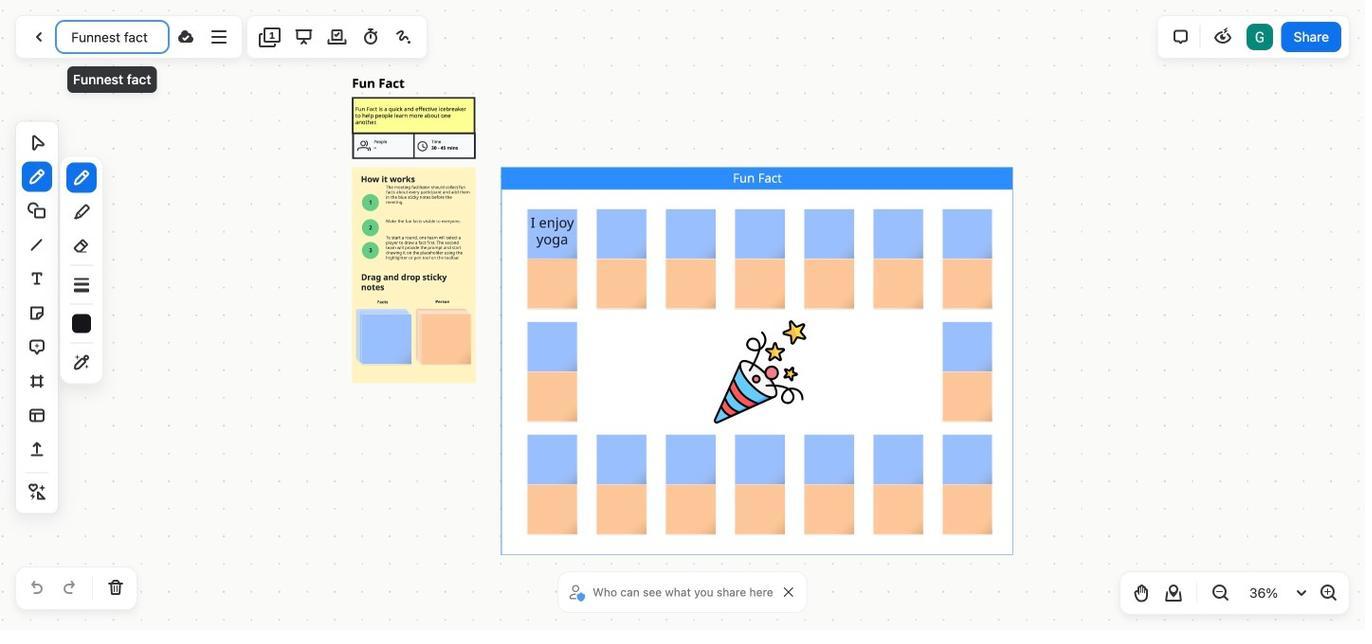 Task type: describe. For each thing, give the bounding box(es) containing it.
clear page image
[[104, 578, 127, 600]]

Document name text field
[[57, 22, 168, 52]]

laser image
[[393, 26, 415, 48]]

timer image
[[359, 26, 382, 48]]

close image
[[784, 588, 793, 597]]



Task type: vqa. For each thing, say whether or not it's contained in the screenshot.
Clear page ICON
yes



Task type: locate. For each thing, give the bounding box(es) containing it.
pages image
[[259, 26, 282, 48]]

presentation image
[[292, 26, 315, 48]]

dashboard image
[[28, 26, 50, 48]]

color menu item
[[72, 314, 91, 333]]

vote3634634 image
[[326, 26, 349, 48]]

more options image
[[208, 26, 231, 48]]

tooltip
[[65, 53, 159, 95]]

zoom in image
[[1317, 582, 1340, 605]]

generic name list item
[[1245, 22, 1275, 52]]

comment panel image
[[1170, 26, 1193, 48]]

zoom out image
[[1209, 582, 1232, 605]]



